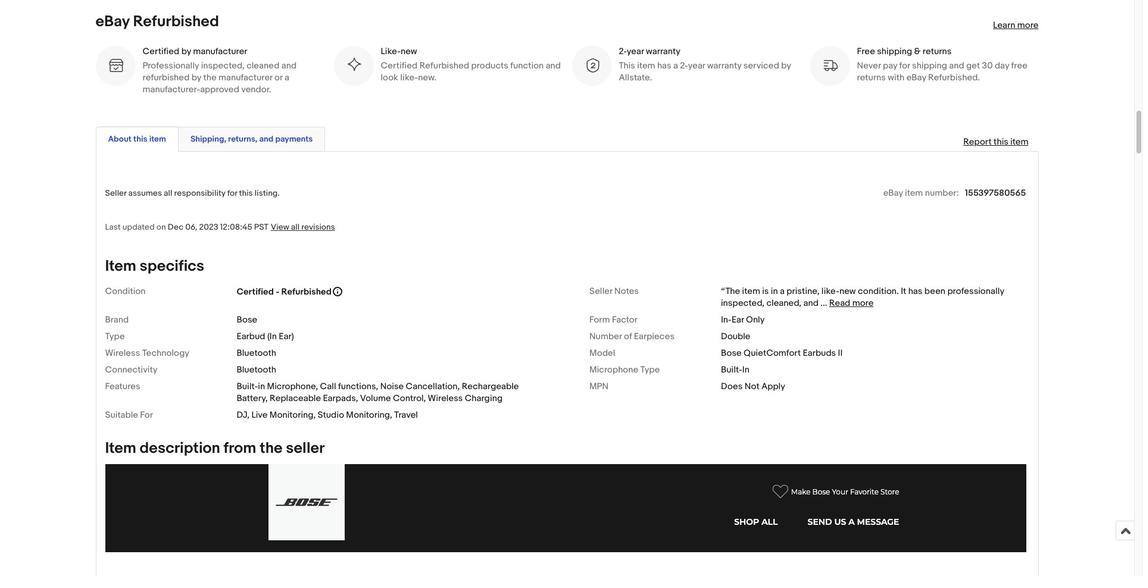 Task type: locate. For each thing, give the bounding box(es) containing it.
0 horizontal spatial more
[[852, 298, 874, 309]]

factor
[[612, 314, 638, 326]]

this for report
[[994, 136, 1008, 148]]

3 with details__icon image from the left
[[584, 58, 600, 74]]

1 vertical spatial for
[[227, 188, 237, 198]]

0 vertical spatial has
[[657, 60, 671, 71]]

0 horizontal spatial this
[[133, 134, 147, 144]]

1 horizontal spatial type
[[640, 364, 660, 376]]

seller left assumes
[[105, 188, 126, 198]]

1 with details__icon image from the left
[[107, 58, 124, 74]]

0 horizontal spatial seller
[[105, 188, 126, 198]]

monitoring, down volume on the left bottom of page
[[346, 409, 392, 421]]

it
[[901, 286, 906, 297]]

0 vertical spatial a
[[673, 60, 678, 71]]

1 horizontal spatial wireless
[[428, 393, 463, 404]]

1 vertical spatial built-
[[237, 381, 258, 392]]

for right pay
[[899, 60, 910, 71]]

1 vertical spatial returns
[[857, 72, 886, 83]]

1 vertical spatial wireless
[[428, 393, 463, 404]]

1 vertical spatial manufacturer
[[219, 72, 272, 83]]

type down earpieces
[[640, 364, 660, 376]]

manufacturer up approved
[[193, 46, 247, 57]]

0 horizontal spatial certified
[[143, 46, 179, 57]]

1 vertical spatial item
[[105, 439, 136, 458]]

report this item link
[[957, 130, 1034, 153]]

warranty
[[646, 46, 680, 57], [707, 60, 741, 71]]

0 horizontal spatial in
[[258, 381, 265, 392]]

-
[[276, 286, 279, 298]]

1 vertical spatial in
[[258, 381, 265, 392]]

with details__icon image left never at the top of page
[[822, 58, 838, 74]]

and up or
[[281, 60, 297, 71]]

certified for certified - refurbished
[[237, 286, 274, 298]]

view all revisions link
[[268, 221, 335, 233]]

refurbished up new.
[[420, 60, 469, 71]]

item right about
[[149, 134, 166, 144]]

1 horizontal spatial by
[[192, 72, 201, 83]]

item inside "the item is in a pristine, like-new condition. it has been professionally inspected, cleaned, and ...
[[742, 286, 760, 297]]

a inside 'certified by manufacturer professionally inspected, cleaned and refurbished by the manufacturer or a manufacturer-approved vendor.'
[[285, 72, 289, 83]]

4 with details__icon image from the left
[[822, 58, 838, 74]]

0 vertical spatial the
[[203, 72, 217, 83]]

1 vertical spatial type
[[640, 364, 660, 376]]

built- up does
[[721, 364, 742, 376]]

bose up earbud
[[237, 314, 257, 326]]

item up condition
[[105, 257, 136, 276]]

been
[[924, 286, 945, 297]]

item inside button
[[149, 134, 166, 144]]

with details__icon image
[[107, 58, 124, 74], [346, 58, 362, 74], [584, 58, 600, 74], [822, 58, 838, 74]]

0 vertical spatial wireless
[[105, 348, 140, 359]]

and up refurbished. at the right of page
[[949, 60, 964, 71]]

with details__icon image left this
[[584, 58, 600, 74]]

rechargeable
[[462, 381, 519, 392]]

listing.
[[255, 188, 280, 198]]

1 horizontal spatial a
[[673, 60, 678, 71]]

a right or
[[285, 72, 289, 83]]

this right report
[[994, 136, 1008, 148]]

item right report
[[1010, 136, 1028, 148]]

0 horizontal spatial bose
[[237, 314, 257, 326]]

studio
[[318, 409, 344, 421]]

free shipping & returns never pay for shipping and get 30 day free returns with ebay refurbished.
[[857, 46, 1028, 83]]

double
[[721, 331, 750, 342]]

type
[[105, 331, 125, 342], [640, 364, 660, 376]]

bose up built-in
[[721, 348, 742, 359]]

0 vertical spatial returns
[[923, 46, 952, 57]]

refurbished up professionally
[[133, 12, 219, 31]]

for inside free shipping & returns never pay for shipping and get 30 day free returns with ebay refurbished.
[[899, 60, 910, 71]]

ebay
[[96, 12, 130, 31], [906, 72, 926, 83], [883, 187, 903, 199]]

by up professionally
[[181, 46, 191, 57]]

0 horizontal spatial monitoring,
[[270, 409, 316, 421]]

like- up the ...
[[821, 286, 839, 297]]

or
[[274, 72, 283, 83]]

new
[[401, 46, 417, 57], [839, 286, 856, 297]]

0 vertical spatial more
[[1017, 19, 1039, 31]]

shipping up pay
[[877, 46, 912, 57]]

0 horizontal spatial a
[[285, 72, 289, 83]]

ear)
[[279, 331, 294, 342]]

1 vertical spatial the
[[260, 439, 282, 458]]

for right responsibility
[[227, 188, 237, 198]]

about this item
[[108, 134, 166, 144]]

1 item from the top
[[105, 257, 136, 276]]

the up approved
[[203, 72, 217, 83]]

in up battery,
[[258, 381, 265, 392]]

bluetooth for wireless technology
[[237, 348, 276, 359]]

item down suitable
[[105, 439, 136, 458]]

item description from the seller
[[105, 439, 325, 458]]

built- inside the built-in microphone, call functions, noise cancellation, rechargeable battery, replaceable earpads, volume control, wireless charging
[[237, 381, 258, 392]]

1 vertical spatial inspected,
[[721, 298, 764, 309]]

1 monitoring, from the left
[[270, 409, 316, 421]]

tab list containing about this item
[[96, 124, 1039, 152]]

learn
[[993, 19, 1015, 31]]

and inside button
[[259, 134, 273, 144]]

0 vertical spatial built-
[[721, 364, 742, 376]]

2 vertical spatial certified
[[237, 286, 274, 298]]

item
[[105, 257, 136, 276], [105, 439, 136, 458]]

ebay for refurbished
[[96, 12, 130, 31]]

battery,
[[237, 393, 268, 404]]

specifics
[[140, 257, 204, 276]]

tab list
[[96, 124, 1039, 152]]

1 horizontal spatial the
[[260, 439, 282, 458]]

1 horizontal spatial built-
[[721, 364, 742, 376]]

1 horizontal spatial year
[[688, 60, 705, 71]]

0 horizontal spatial refurbished
[[133, 12, 219, 31]]

0 horizontal spatial all
[[164, 188, 172, 198]]

and right function
[[546, 60, 561, 71]]

in inside the built-in microphone, call functions, noise cancellation, rechargeable battery, replaceable earpads, volume control, wireless charging
[[258, 381, 265, 392]]

1 vertical spatial bose
[[721, 348, 742, 359]]

certified by manufacturer professionally inspected, cleaned and refurbished by the manufacturer or a manufacturer-approved vendor.
[[143, 46, 297, 95]]

0 vertical spatial like-
[[400, 72, 418, 83]]

0 horizontal spatial the
[[203, 72, 217, 83]]

item specifics
[[105, 257, 204, 276]]

0 horizontal spatial built-
[[237, 381, 258, 392]]

products
[[471, 60, 508, 71]]

2 horizontal spatial this
[[994, 136, 1008, 148]]

1 horizontal spatial inspected,
[[721, 298, 764, 309]]

2 vertical spatial by
[[192, 72, 201, 83]]

only
[[746, 314, 765, 326]]

ebay for item
[[883, 187, 903, 199]]

like-
[[400, 72, 418, 83], [821, 286, 839, 297]]

inspected,
[[201, 60, 245, 71], [721, 298, 764, 309]]

refurbished right -
[[281, 286, 332, 298]]

with details__icon image left look
[[346, 58, 362, 74]]

cleaned,
[[766, 298, 801, 309]]

this left listing.
[[239, 188, 253, 198]]

1 vertical spatial certified
[[381, 60, 418, 71]]

2 with details__icon image from the left
[[346, 58, 362, 74]]

item
[[637, 60, 655, 71], [149, 134, 166, 144], [1010, 136, 1028, 148], [905, 187, 923, 199], [742, 286, 760, 297]]

30
[[982, 60, 993, 71]]

like- right look
[[400, 72, 418, 83]]

0 vertical spatial in
[[771, 286, 778, 297]]

bose
[[237, 314, 257, 326], [721, 348, 742, 359]]

returns right &
[[923, 46, 952, 57]]

0 vertical spatial seller
[[105, 188, 126, 198]]

1 horizontal spatial ebay
[[883, 187, 903, 199]]

in inside "the item is in a pristine, like-new condition. it has been professionally inspected, cleaned, and ...
[[771, 286, 778, 297]]

bose quietcomfort earbuds ii
[[721, 348, 843, 359]]

2- right this
[[680, 60, 688, 71]]

by up approved
[[192, 72, 201, 83]]

1 vertical spatial warranty
[[707, 60, 741, 71]]

allstate.
[[619, 72, 652, 83]]

0 horizontal spatial by
[[181, 46, 191, 57]]

all right assumes
[[164, 188, 172, 198]]

about this item button
[[108, 133, 166, 145]]

0 horizontal spatial type
[[105, 331, 125, 342]]

by right serviced
[[781, 60, 791, 71]]

volume
[[360, 393, 391, 404]]

with details__icon image for certified refurbished products function and look like-new.
[[346, 58, 362, 74]]

1 horizontal spatial bose
[[721, 348, 742, 359]]

microphone,
[[267, 381, 318, 392]]

2 vertical spatial a
[[780, 286, 785, 297]]

0 vertical spatial by
[[181, 46, 191, 57]]

1 horizontal spatial certified
[[237, 286, 274, 298]]

mpn
[[589, 381, 608, 392]]

item left the number:
[[905, 187, 923, 199]]

built-
[[721, 364, 742, 376], [237, 381, 258, 392]]

certified for certified by manufacturer professionally inspected, cleaned and refurbished by the manufacturer or a manufacturer-approved vendor.
[[143, 46, 179, 57]]

wireless down cancellation,
[[428, 393, 463, 404]]

1 vertical spatial new
[[839, 286, 856, 297]]

a up cleaned,
[[780, 286, 785, 297]]

number of earpieces
[[589, 331, 675, 342]]

warranty up allstate.
[[646, 46, 680, 57]]

earbud
[[237, 331, 265, 342]]

returns
[[923, 46, 952, 57], [857, 72, 886, 83]]

item left is
[[742, 286, 760, 297]]

pristine,
[[787, 286, 819, 297]]

suitable for
[[105, 409, 153, 421]]

number:
[[925, 187, 959, 199]]

does not apply
[[721, 381, 785, 392]]

1 horizontal spatial monitoring,
[[346, 409, 392, 421]]

features
[[105, 381, 140, 392]]

bluetooth up battery,
[[237, 364, 276, 376]]

0 horizontal spatial inspected,
[[201, 60, 245, 71]]

and inside 'like-new certified refurbished products function and look like-new.'
[[546, 60, 561, 71]]

1 horizontal spatial for
[[899, 60, 910, 71]]

2 horizontal spatial refurbished
[[420, 60, 469, 71]]

the
[[203, 72, 217, 83], [260, 439, 282, 458]]

learn more
[[993, 19, 1039, 31]]

certified inside 'certified by manufacturer professionally inspected, cleaned and refurbished by the manufacturer or a manufacturer-approved vendor.'
[[143, 46, 179, 57]]

in-ear only
[[721, 314, 765, 326]]

0 horizontal spatial returns
[[857, 72, 886, 83]]

by
[[181, 46, 191, 57], [781, 60, 791, 71], [192, 72, 201, 83]]

0 horizontal spatial ebay
[[96, 12, 130, 31]]

new inside 'like-new certified refurbished products function and look like-new.'
[[401, 46, 417, 57]]

0 vertical spatial 2-
[[619, 46, 627, 57]]

2 bluetooth from the top
[[237, 364, 276, 376]]

1 vertical spatial by
[[781, 60, 791, 71]]

shipping, returns, and payments
[[190, 134, 313, 144]]

0 vertical spatial for
[[899, 60, 910, 71]]

0 vertical spatial bluetooth
[[237, 348, 276, 359]]

the right from
[[260, 439, 282, 458]]

12:08:45
[[220, 222, 252, 232]]

item for item specifics
[[105, 257, 136, 276]]

1 vertical spatial seller
[[589, 286, 612, 297]]

1 horizontal spatial all
[[291, 222, 300, 232]]

pay
[[883, 60, 897, 71]]

more for learn more
[[1017, 19, 1039, 31]]

2 vertical spatial ebay
[[883, 187, 903, 199]]

last updated on dec 06, 2023 12:08:45 pst view all revisions
[[105, 222, 335, 232]]

2 item from the top
[[105, 439, 136, 458]]

type down brand
[[105, 331, 125, 342]]

this inside button
[[133, 134, 147, 144]]

&
[[914, 46, 921, 57]]

0 vertical spatial year
[[627, 46, 644, 57]]

manufacturer
[[193, 46, 247, 57], [219, 72, 272, 83]]

inspected, inside 'certified by manufacturer professionally inspected, cleaned and refurbished by the manufacturer or a manufacturer-approved vendor.'
[[201, 60, 245, 71]]

view
[[271, 222, 289, 232]]

seller left notes
[[589, 286, 612, 297]]

certified up look
[[381, 60, 418, 71]]

this right about
[[133, 134, 147, 144]]

travel
[[394, 409, 418, 421]]

2 horizontal spatial by
[[781, 60, 791, 71]]

refurbished
[[133, 12, 219, 31], [420, 60, 469, 71], [281, 286, 332, 298]]

and left the ...
[[803, 298, 819, 309]]

1 bluetooth from the top
[[237, 348, 276, 359]]

inspected, inside "the item is in a pristine, like-new condition. it has been professionally inspected, cleaned, and ...
[[721, 298, 764, 309]]

all right view
[[291, 222, 300, 232]]

monitoring,
[[270, 409, 316, 421], [346, 409, 392, 421]]

item inside 'link'
[[1010, 136, 1028, 148]]

inspected, up approved
[[201, 60, 245, 71]]

2 horizontal spatial certified
[[381, 60, 418, 71]]

item up allstate.
[[637, 60, 655, 71]]

certified inside 'like-new certified refurbished products function and look like-new.'
[[381, 60, 418, 71]]

1 vertical spatial like-
[[821, 286, 839, 297]]

cancellation,
[[406, 381, 460, 392]]

condition
[[105, 286, 146, 297]]

year
[[627, 46, 644, 57], [688, 60, 705, 71]]

1 vertical spatial shipping
[[912, 60, 947, 71]]

bluetooth down earbud
[[237, 348, 276, 359]]

a right this
[[673, 60, 678, 71]]

1 vertical spatial 2-
[[680, 60, 688, 71]]

1 vertical spatial a
[[285, 72, 289, 83]]

0 vertical spatial warranty
[[646, 46, 680, 57]]

0 vertical spatial ebay
[[96, 12, 130, 31]]

0 vertical spatial new
[[401, 46, 417, 57]]

inspected, up in-ear only
[[721, 298, 764, 309]]

monitoring, down replaceable
[[270, 409, 316, 421]]

1 vertical spatial ebay
[[906, 72, 926, 83]]

certified left -
[[237, 286, 274, 298]]

06,
[[185, 222, 197, 232]]

by inside 2-year warranty this item has a 2-year warranty serviced by allstate.
[[781, 60, 791, 71]]

manufacturer up vendor.
[[219, 72, 272, 83]]

with details__icon image left refurbished
[[107, 58, 124, 74]]

2-
[[619, 46, 627, 57], [680, 60, 688, 71]]

2- up this
[[619, 46, 627, 57]]

warranty left serviced
[[707, 60, 741, 71]]

155397580565
[[965, 187, 1026, 199]]

0 vertical spatial item
[[105, 257, 136, 276]]

built- up battery,
[[237, 381, 258, 392]]

has right this
[[657, 60, 671, 71]]

1 horizontal spatial has
[[908, 286, 922, 297]]

0 horizontal spatial like-
[[400, 72, 418, 83]]

1 horizontal spatial new
[[839, 286, 856, 297]]

learn more link
[[993, 19, 1039, 31]]

has right it
[[908, 286, 922, 297]]

function
[[510, 60, 544, 71]]

more down 'condition.'
[[852, 298, 874, 309]]

this inside 'link'
[[994, 136, 1008, 148]]

0 vertical spatial manufacturer
[[193, 46, 247, 57]]

1 vertical spatial refurbished
[[420, 60, 469, 71]]

1 horizontal spatial more
[[1017, 19, 1039, 31]]

model
[[589, 348, 615, 359]]

and right returns,
[[259, 134, 273, 144]]

pst
[[254, 222, 268, 232]]

wireless up connectivity
[[105, 348, 140, 359]]

returns down never at the top of page
[[857, 72, 886, 83]]

certified up professionally
[[143, 46, 179, 57]]

shipping down &
[[912, 60, 947, 71]]

1 horizontal spatial like-
[[821, 286, 839, 297]]

more right learn
[[1017, 19, 1039, 31]]

in right is
[[771, 286, 778, 297]]

item for item description from the seller
[[105, 439, 136, 458]]

this
[[133, 134, 147, 144], [994, 136, 1008, 148], [239, 188, 253, 198]]

0 vertical spatial all
[[164, 188, 172, 198]]

1 vertical spatial has
[[908, 286, 922, 297]]



Task type: describe. For each thing, give the bounding box(es) containing it.
with details__icon image for this item has a 2-year warranty serviced by allstate.
[[584, 58, 600, 74]]

number
[[589, 331, 622, 342]]

not
[[745, 381, 759, 392]]

does
[[721, 381, 743, 392]]

in
[[742, 364, 749, 376]]

earpieces
[[634, 331, 675, 342]]

built- for in
[[237, 381, 258, 392]]

day
[[995, 60, 1009, 71]]

earbuds
[[803, 348, 836, 359]]

earpads,
[[323, 393, 358, 404]]

wireless inside the built-in microphone, call functions, noise cancellation, rechargeable battery, replaceable earpads, volume control, wireless charging
[[428, 393, 463, 404]]

charging
[[465, 393, 503, 404]]

1 horizontal spatial warranty
[[707, 60, 741, 71]]

apply
[[761, 381, 785, 392]]

report this item
[[963, 136, 1028, 148]]

description
[[140, 439, 220, 458]]

1 horizontal spatial this
[[239, 188, 253, 198]]

seller for seller notes
[[589, 286, 612, 297]]

a inside "the item is in a pristine, like-new condition. it has been professionally inspected, cleaned, and ...
[[780, 286, 785, 297]]

this for about
[[133, 134, 147, 144]]

new.
[[418, 72, 436, 83]]

0 horizontal spatial wireless
[[105, 348, 140, 359]]

2 monitoring, from the left
[[346, 409, 392, 421]]

replaceable
[[270, 393, 321, 404]]

"the item is in a pristine, like-new condition. it has been professionally inspected, cleaned, and ...
[[721, 286, 1004, 309]]

shipping,
[[190, 134, 226, 144]]

call
[[320, 381, 336, 392]]

read more button
[[829, 298, 874, 309]]

refurbished.
[[928, 72, 980, 83]]

brand
[[105, 314, 129, 326]]

quietcomfort
[[744, 348, 801, 359]]

live
[[252, 409, 268, 421]]

dec
[[168, 222, 183, 232]]

shipping, returns, and payments button
[[190, 133, 313, 145]]

control,
[[393, 393, 426, 404]]

ii
[[838, 348, 843, 359]]

with
[[888, 72, 905, 83]]

from
[[224, 439, 256, 458]]

1 vertical spatial all
[[291, 222, 300, 232]]

1 horizontal spatial returns
[[923, 46, 952, 57]]

bluetooth for connectivity
[[237, 364, 276, 376]]

0 vertical spatial refurbished
[[133, 12, 219, 31]]

and inside 'certified by manufacturer professionally inspected, cleaned and refurbished by the manufacturer or a manufacturer-approved vendor.'
[[281, 60, 297, 71]]

seller notes
[[589, 286, 639, 297]]

0 horizontal spatial year
[[627, 46, 644, 57]]

noise
[[380, 381, 404, 392]]

microphone type
[[589, 364, 660, 376]]

microphone
[[589, 364, 638, 376]]

in-
[[721, 314, 732, 326]]

refurbished inside 'like-new certified refurbished products function and look like-new.'
[[420, 60, 469, 71]]

seller for seller assumes all responsibility for this listing.
[[105, 188, 126, 198]]

and inside free shipping & returns never pay for shipping and get 30 day free returns with ebay refurbished.
[[949, 60, 964, 71]]

form
[[589, 314, 610, 326]]

notes
[[614, 286, 639, 297]]

ebay refurbished
[[96, 12, 219, 31]]

technology
[[142, 348, 189, 359]]

has inside "the item is in a pristine, like-new condition. it has been professionally inspected, cleaned, and ...
[[908, 286, 922, 297]]

professionally
[[143, 60, 199, 71]]

report
[[963, 136, 992, 148]]

refurbished
[[143, 72, 190, 83]]

about
[[108, 134, 132, 144]]

a inside 2-year warranty this item has a 2-year warranty serviced by allstate.
[[673, 60, 678, 71]]

0 horizontal spatial warranty
[[646, 46, 680, 57]]

with details__icon image for never pay for shipping and get 30 day free returns with ebay refurbished.
[[822, 58, 838, 74]]

approved
[[200, 84, 239, 95]]

get
[[966, 60, 980, 71]]

like-new certified refurbished products function and look like-new.
[[381, 46, 561, 83]]

assumes
[[128, 188, 162, 198]]

this
[[619, 60, 635, 71]]

0 horizontal spatial for
[[227, 188, 237, 198]]

1 horizontal spatial refurbished
[[281, 286, 332, 298]]

and inside "the item is in a pristine, like-new condition. it has been professionally inspected, cleaned, and ...
[[803, 298, 819, 309]]

free
[[1011, 60, 1028, 71]]

built- for in
[[721, 364, 742, 376]]

like- inside 'like-new certified refurbished products function and look like-new.'
[[400, 72, 418, 83]]

updated
[[123, 222, 155, 232]]

1 vertical spatial year
[[688, 60, 705, 71]]

item inside 2-year warranty this item has a 2-year warranty serviced by allstate.
[[637, 60, 655, 71]]

form factor
[[589, 314, 638, 326]]

seller
[[286, 439, 325, 458]]

cleaned
[[247, 60, 279, 71]]

(in
[[267, 331, 277, 342]]

bose for bose quietcomfort earbuds ii
[[721, 348, 742, 359]]

condition.
[[858, 286, 899, 297]]

2023
[[199, 222, 218, 232]]

revisions
[[301, 222, 335, 232]]

0 horizontal spatial 2-
[[619, 46, 627, 57]]

like-
[[381, 46, 401, 57]]

built-in
[[721, 364, 749, 376]]

on
[[156, 222, 166, 232]]

connectivity
[[105, 364, 157, 376]]

0 vertical spatial shipping
[[877, 46, 912, 57]]

has inside 2-year warranty this item has a 2-year warranty serviced by allstate.
[[657, 60, 671, 71]]

new inside "the item is in a pristine, like-new condition. it has been professionally inspected, cleaned, and ...
[[839, 286, 856, 297]]

more for read more
[[852, 298, 874, 309]]

read more
[[829, 298, 874, 309]]

bose for bose
[[237, 314, 257, 326]]

earbud (in ear)
[[237, 331, 294, 342]]

ebay inside free shipping & returns never pay for shipping and get 30 day free returns with ebay refurbished.
[[906, 72, 926, 83]]

is
[[762, 286, 769, 297]]

0 vertical spatial type
[[105, 331, 125, 342]]

built-in microphone, call functions, noise cancellation, rechargeable battery, replaceable earpads, volume control, wireless charging
[[237, 381, 519, 404]]

seller assumes all responsibility for this listing.
[[105, 188, 280, 198]]

like- inside "the item is in a pristine, like-new condition. it has been professionally inspected, cleaned, and ...
[[821, 286, 839, 297]]

manufacturer-
[[143, 84, 200, 95]]

never
[[857, 60, 881, 71]]

dj, live monitoring, studio monitoring, travel
[[237, 409, 418, 421]]

1 horizontal spatial 2-
[[680, 60, 688, 71]]

with details__icon image for professionally inspected, cleaned and refurbished by the manufacturer or a manufacturer-approved vendor.
[[107, 58, 124, 74]]

read
[[829, 298, 850, 309]]

the inside 'certified by manufacturer professionally inspected, cleaned and refurbished by the manufacturer or a manufacturer-approved vendor.'
[[203, 72, 217, 83]]

...
[[820, 298, 827, 309]]

functions,
[[338, 381, 378, 392]]

payments
[[275, 134, 313, 144]]

2-year warranty this item has a 2-year warranty serviced by allstate.
[[619, 46, 791, 83]]

vendor.
[[241, 84, 271, 95]]



Task type: vqa. For each thing, say whether or not it's contained in the screenshot.
accessories within the Good - Refurbished – The item shows moderate wear and is backed by a one year warranty. It is fully functional and has been professionally refurbished, inspected and cleaned to good condition by qualified sellers. The item includes original or new accessories and will come in a new generic packaging
no



